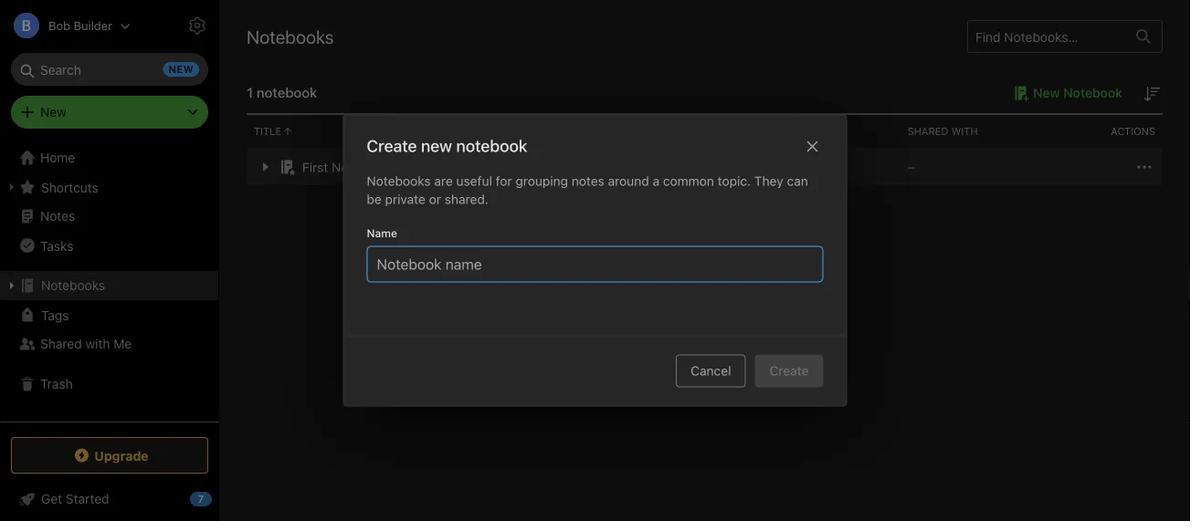 Task type: locate. For each thing, give the bounding box(es) containing it.
notebook up "actions" button
[[1064, 85, 1123, 101]]

notebooks inside "notebooks are useful for grouping notes around a common topic. they can be private or shared."
[[367, 174, 431, 189]]

0 vertical spatial notebook
[[1064, 85, 1123, 101]]

close image
[[802, 136, 824, 157]]

tree containing home
[[0, 143, 219, 421]]

shared
[[40, 337, 82, 352]]

None search field
[[24, 53, 196, 86]]

new up home
[[40, 105, 67, 120]]

notebook inside first notebook row
[[332, 160, 390, 175]]

home link
[[0, 143, 219, 173]]

2 horizontal spatial notebooks
[[367, 174, 431, 189]]

shared with button
[[901, 115, 1032, 148]]

row group
[[247, 149, 1163, 186]]

tree
[[0, 143, 219, 421]]

1 vertical spatial notebook
[[332, 160, 390, 175]]

first
[[303, 160, 328, 175]]

notebook inside new notebook "button"
[[1064, 85, 1123, 101]]

0 horizontal spatial new
[[40, 105, 67, 120]]

notes
[[572, 174, 605, 189]]

row group containing just now
[[247, 149, 1163, 186]]

title
[[254, 126, 281, 138]]

0 horizontal spatial create
[[367, 136, 417, 156]]

expand notebooks image
[[5, 279, 19, 293]]

create inside button
[[770, 364, 809, 379]]

row group inside notebooks element
[[247, 149, 1163, 186]]

for
[[496, 174, 512, 189]]

actions
[[1112, 126, 1156, 138]]

shortcuts button
[[0, 173, 218, 202]]

create right cancel
[[770, 364, 809, 379]]

shared.
[[445, 192, 489, 207]]

1 vertical spatial create
[[770, 364, 809, 379]]

(
[[394, 160, 399, 175]]

create
[[367, 136, 417, 156], [770, 364, 809, 379]]

2 vertical spatial notebooks
[[41, 278, 105, 293]]

0 horizontal spatial notebooks
[[41, 278, 105, 293]]

can
[[787, 174, 809, 189]]

new
[[421, 136, 452, 156]]

a
[[653, 174, 660, 189]]

notebook right the 1 at the left of page
[[257, 85, 317, 101]]

tags
[[41, 308, 69, 323]]

or
[[429, 192, 441, 207]]

notebooks
[[247, 26, 334, 47], [367, 174, 431, 189], [41, 278, 105, 293]]

0 vertical spatial new
[[1034, 85, 1061, 101]]

0 vertical spatial notebook
[[257, 85, 317, 101]]

new for new notebook
[[1034, 85, 1061, 101]]

home
[[40, 150, 75, 165]]

new down find notebooks… "text box" at top right
[[1034, 85, 1061, 101]]

just now
[[777, 159, 830, 175]]

notebooks up private
[[367, 174, 431, 189]]

notebook up for
[[456, 136, 528, 156]]

1 horizontal spatial create
[[770, 364, 809, 379]]

1 vertical spatial notebooks
[[367, 174, 431, 189]]

1 horizontal spatial notebook
[[456, 136, 528, 156]]

1 horizontal spatial new
[[1034, 85, 1061, 101]]

notebook up be
[[332, 160, 390, 175]]

create for create
[[770, 364, 809, 379]]

upgrade
[[94, 449, 149, 464]]

0 horizontal spatial notebook
[[257, 85, 317, 101]]

notebooks up tags
[[41, 278, 105, 293]]

create new notebook
[[367, 136, 528, 156]]

1 vertical spatial new
[[40, 105, 67, 120]]

create up (
[[367, 136, 417, 156]]

be
[[367, 192, 382, 207]]

1 horizontal spatial notebooks
[[247, 26, 334, 47]]

Name text field
[[375, 247, 816, 282]]

new notebook
[[1034, 85, 1123, 101]]

0 horizontal spatial notebook
[[332, 160, 390, 175]]

notebook
[[257, 85, 317, 101], [456, 136, 528, 156]]

tasks button
[[0, 231, 218, 260]]

are
[[434, 174, 453, 189]]

notebook for new
[[1064, 85, 1123, 101]]

notebooks element
[[219, 0, 1191, 522]]

useful
[[457, 174, 493, 189]]

notebook
[[1064, 85, 1123, 101], [332, 160, 390, 175]]

new inside "button"
[[1034, 85, 1061, 101]]

name
[[367, 227, 398, 240]]

cancel button
[[676, 355, 746, 388]]

new
[[1034, 85, 1061, 101], [40, 105, 67, 120]]

1 horizontal spatial notebook
[[1064, 85, 1123, 101]]

common
[[663, 174, 715, 189]]

new inside popup button
[[40, 105, 67, 120]]

0 vertical spatial create
[[367, 136, 417, 156]]

Search text field
[[24, 53, 196, 86]]

trash
[[40, 377, 73, 392]]

1 notebook
[[247, 85, 317, 101]]

notebooks up '1 notebook'
[[247, 26, 334, 47]]

shared
[[908, 126, 949, 138]]

new notebook button
[[1008, 82, 1123, 104]]

create for create new notebook
[[367, 136, 417, 156]]



Task type: describe. For each thing, give the bounding box(es) containing it.
they
[[755, 174, 784, 189]]

now
[[805, 159, 830, 175]]

settings image
[[186, 15, 208, 37]]

notebooks are useful for grouping notes around a common topic. they can be private or shared.
[[367, 174, 809, 207]]

title button
[[247, 115, 638, 148]]

shared with
[[908, 126, 978, 138]]

arrow image
[[254, 156, 276, 178]]

with
[[85, 337, 110, 352]]

upgrade button
[[11, 438, 208, 474]]

–
[[908, 159, 916, 175]]

cancel
[[691, 364, 732, 379]]

create button
[[755, 355, 824, 388]]

0 vertical spatial notebooks
[[247, 26, 334, 47]]

new button
[[11, 96, 208, 129]]

1 vertical spatial notebook
[[456, 136, 528, 156]]

notebooks link
[[0, 271, 218, 301]]

with
[[952, 126, 978, 138]]

tags button
[[0, 301, 218, 330]]

1
[[247, 85, 253, 101]]

notebook for first
[[332, 160, 390, 175]]

me
[[114, 337, 132, 352]]

notes
[[40, 209, 75, 224]]

shared with me
[[40, 337, 132, 352]]

trash link
[[0, 370, 218, 399]]

around
[[608, 174, 650, 189]]

private
[[385, 192, 426, 207]]

shared with me link
[[0, 330, 218, 359]]

notes link
[[0, 202, 218, 231]]

actions button
[[1032, 115, 1163, 148]]

first notebook (
[[303, 160, 399, 175]]

first notebook row
[[247, 149, 1163, 186]]

grouping
[[516, 174, 568, 189]]

Find Notebooks… text field
[[969, 22, 1126, 51]]

topic.
[[718, 174, 751, 189]]

tasks
[[40, 238, 73, 253]]

new for new
[[40, 105, 67, 120]]

shortcuts
[[41, 180, 99, 195]]

just
[[777, 159, 802, 175]]



Task type: vqa. For each thing, say whether or not it's contained in the screenshot.
the bottommost notebook
yes



